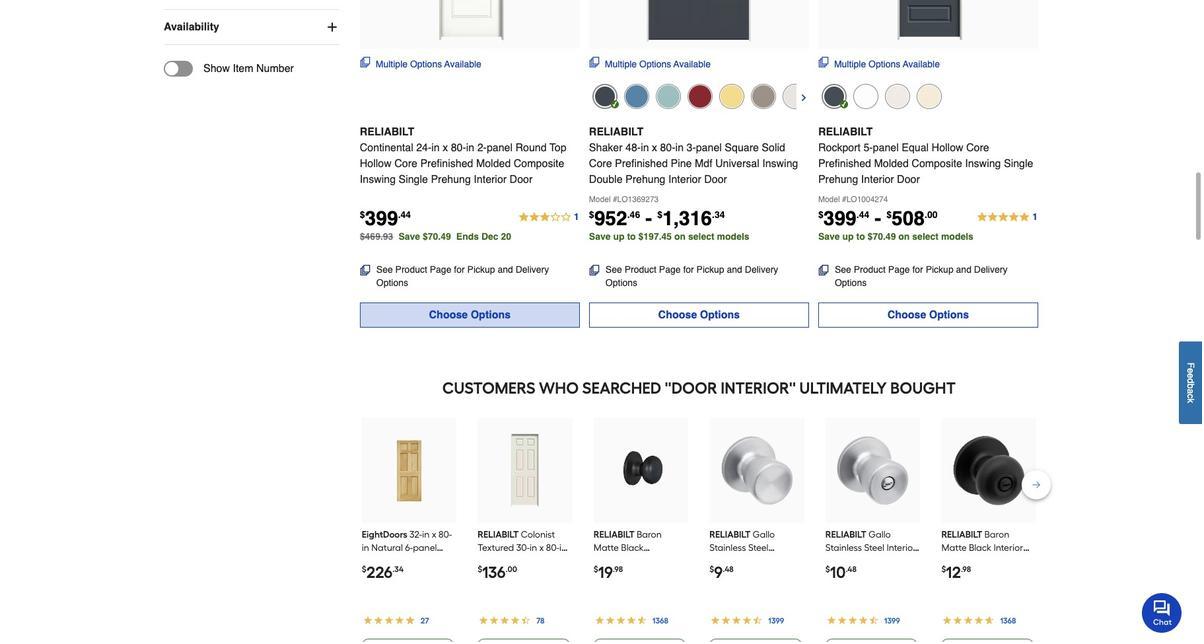 Task type: describe. For each thing, give the bounding box(es) containing it.
3 see product page for pickup and delivery options from the left
[[835, 265, 1008, 288]]

bought
[[891, 379, 956, 398]]

reliabilt gallo stainless steel interior bed/bath privacy door knob image
[[836, 433, 911, 509]]

to for $197.45
[[627, 231, 636, 242]]

availability
[[164, 21, 219, 33]]

80- for pine
[[661, 142, 676, 154]]

$ 399 .44
[[360, 207, 411, 230]]

availability button
[[164, 10, 339, 44]]

80- for prefinished
[[451, 142, 466, 154]]

$ 19 .98
[[594, 563, 623, 582]]

eightdoors
[[362, 530, 408, 541]]

customers who searched ''door interior'' ultimately bought heading
[[361, 376, 1038, 402]]

multiple options available for reliabilt rockport 5-panel equal hollow core prefinished molded composite inswing single prehung interior door image
[[835, 59, 940, 70]]

round
[[516, 142, 547, 154]]

universal
[[716, 158, 760, 170]]

reliabilt continental 24-in x 80-in 2-panel round top hollow core prefinished molded composite inswing single prehung interior door image
[[397, 0, 543, 44]]

ends
[[457, 231, 479, 242]]

x for 24-
[[443, 142, 448, 154]]

door inside 32-in x 80- in natural 6-panel solid core unfinished pine wood slab door
[[430, 569, 451, 580]]

reliabilt inside 12 list item
[[942, 530, 983, 541]]

x for 48-
[[652, 142, 658, 154]]

reliabilt shaker 48-in x 80-in 3-panel square solid core prefinished pine mdf universal inswing double prehung interior door image
[[627, 0, 772, 44]]

reliabilt rockport 5-panel equal hollow core prefinished molded composite inswing single prehung interior door
[[819, 126, 1034, 186]]

226 list item
[[362, 418, 457, 642]]

slate image
[[822, 84, 847, 109]]

f
[[1186, 363, 1197, 369]]

single inside reliabilt rockport 5-panel equal hollow core prefinished molded composite inswing single prehung interior door
[[1005, 158, 1034, 170]]

.98 for 12
[[962, 565, 972, 574]]

white image
[[886, 84, 911, 109]]

show
[[204, 63, 230, 75]]

$ 136 .00
[[478, 563, 518, 582]]

$ 12 .98
[[942, 563, 972, 582]]

interior for mdf
[[669, 174, 702, 186]]

$ 10 .48
[[826, 563, 857, 582]]

prehung for single
[[431, 174, 471, 186]]

who
[[539, 379, 579, 398]]

136 list item
[[478, 418, 573, 642]]

reliabilt inside reliabilt rockport 5-panel equal hollow core prefinished molded composite inswing single prehung interior door
[[819, 126, 873, 138]]

reliabilt link for 136
[[478, 530, 568, 620]]

$ for $ 10 .48
[[826, 565, 831, 574]]

core inside reliabilt rockport 5-panel equal hollow core prefinished molded composite inswing single prehung interior door
[[967, 142, 990, 154]]

80- inside 32-in x 80- in natural 6-panel solid core unfinished pine wood slab door
[[439, 530, 452, 541]]

2 and from the left
[[727, 265, 743, 275]]

1 see product page for pickup and delivery options from the left
[[377, 265, 549, 288]]

prefinished inside reliabilt continental 24-in x 80-in 2-panel round top hollow core prefinished molded composite inswing single prehung interior door
[[421, 158, 474, 170]]

reliabilt inside 9 list item
[[710, 530, 751, 541]]

.46
[[628, 210, 641, 220]]

reliabilt inside 10 list item
[[826, 530, 867, 541]]

3 product from the left
[[854, 265, 886, 275]]

1 for 3 stars "image"
[[574, 212, 580, 222]]

save for save up to $70.49 on select models
[[819, 231, 840, 242]]

core inside reliabilt continental 24-in x 80-in 2-panel round top hollow core prefinished molded composite inswing single prehung interior door
[[395, 158, 418, 170]]

1 multiple options available from the left
[[376, 59, 482, 70]]

$ for $ 226 .34
[[362, 565, 367, 574]]

$469.93 save $70.49 ends dec 20
[[360, 231, 512, 242]]

shaker
[[589, 142, 623, 154]]

slab
[[410, 569, 428, 580]]

2 choose options link from the left
[[589, 303, 810, 328]]

multiple options available link for reliabilt rockport 5-panel equal hollow core prefinished molded composite inswing single prehung interior door image
[[819, 57, 940, 71]]

.44 for $ 399 .44
[[398, 210, 411, 220]]

# for prefinished
[[613, 195, 618, 204]]

9
[[715, 563, 723, 582]]

up for $70.49
[[843, 231, 854, 242]]

3-
[[687, 142, 696, 154]]

composite inside reliabilt continental 24-in x 80-in 2-panel round top hollow core prefinished molded composite inswing single prehung interior door
[[514, 158, 565, 170]]

equal
[[902, 142, 929, 154]]

rockport
[[819, 142, 861, 154]]

$197.45
[[639, 231, 672, 242]]

ultimately
[[800, 379, 887, 398]]

multiple for multiple options available link corresponding to reliabilt rockport 5-panel equal hollow core prefinished molded composite inswing single prehung interior door image
[[835, 59, 867, 70]]

$ 9 .48
[[710, 563, 734, 582]]

core inside reliabilt shaker 48-in x 80-in 3-panel square solid core prefinished pine mdf universal inswing double prehung interior door
[[589, 158, 612, 170]]

solid inside 32-in x 80- in natural 6-panel solid core unfinished pine wood slab door
[[362, 556, 382, 567]]

available for multiple options available link related to reliabilt shaker 48-in x 80-in 3-panel square solid core prefinished pine mdf universal inswing double prehung interior door image
[[674, 59, 711, 70]]

f e e d b a c k button
[[1180, 342, 1203, 425]]

sand piper image
[[751, 84, 776, 109]]

226
[[367, 563, 393, 582]]

3 see from the left
[[835, 265, 852, 275]]

1 choose options link from the left
[[360, 303, 580, 328]]

k
[[1186, 399, 1197, 404]]

x inside 32-in x 80- in natural 6-panel solid core unfinished pine wood slab door
[[432, 530, 437, 541]]

.00 inside $ 399 .44 - $ 508 .00
[[925, 210, 938, 220]]

continental
[[360, 142, 414, 154]]

19
[[599, 563, 613, 582]]

32-
[[410, 530, 422, 541]]

snow storm image
[[854, 84, 879, 109]]

multiple options available link for reliabilt shaker 48-in x 80-in 3-panel square solid core prefinished pine mdf universal inswing double prehung interior door image
[[589, 57, 711, 71]]

slate image
[[593, 84, 618, 109]]

unfinished
[[407, 556, 452, 567]]

save for save up to $197.45 on select models
[[589, 231, 611, 242]]

.34 inside $ 952 .46 - $ 1,316 .34
[[713, 210, 725, 220]]

lo1369273
[[618, 195, 659, 204]]

3 delivery from the left
[[975, 265, 1008, 275]]

panel inside 32-in x 80- in natural 6-panel solid core unfinished pine wood slab door
[[413, 543, 437, 554]]

508
[[892, 207, 925, 230]]

double
[[589, 174, 623, 186]]

1 delivery from the left
[[516, 265, 549, 275]]

1 and from the left
[[498, 265, 513, 275]]

on for $70.49
[[899, 231, 910, 242]]

to for $70.49
[[857, 231, 866, 242]]

- for 1,316
[[646, 207, 652, 230]]

20
[[501, 231, 512, 242]]

select for $197.45
[[689, 231, 715, 242]]

9 list item
[[710, 418, 805, 642]]

$ 226 .34
[[362, 563, 404, 582]]

ends dec 20 element
[[457, 231, 517, 242]]

searched
[[583, 379, 662, 398]]

reliabilt inside "136" list item
[[478, 530, 519, 541]]

single inside reliabilt continental 24-in x 80-in 2-panel round top hollow core prefinished molded composite inswing single prehung interior door
[[399, 174, 428, 186]]

marigold image
[[720, 84, 745, 109]]

1 button for $399.44 element
[[518, 210, 580, 226]]

3 stars image
[[518, 210, 580, 226]]

available for multiple options available link corresponding to reliabilt rockport 5-panel equal hollow core prefinished molded composite inswing single prehung interior door image
[[903, 59, 940, 70]]

12 list item
[[942, 418, 1037, 642]]

.00 inside $ 136 .00
[[506, 565, 518, 574]]

.48 for 10
[[846, 565, 857, 574]]

3 page from the left
[[889, 265, 910, 275]]

on for $197.45
[[675, 231, 686, 242]]

eightdoors 32-in x 80-in natural 6-panel solid core unfinished pine wood slab door image
[[372, 433, 447, 509]]

c
[[1186, 394, 1197, 399]]

reliabilt continental 24-in x 80-in 2-panel round top hollow core prefinished molded composite inswing single prehung interior door
[[360, 126, 567, 186]]

1 see from the left
[[377, 265, 393, 275]]

$ for $ 952 .46 - $ 1,316 .34
[[589, 210, 595, 220]]

reliabilt gallo stainless steel interior/exterior hall/closet passage door knob image
[[720, 433, 795, 509]]

customers who searched ''door interior'' ultimately bought
[[443, 379, 956, 398]]

interior inside reliabilt rockport 5-panel equal hollow core prefinished molded composite inswing single prehung interior door
[[862, 174, 895, 186]]

multiple options available for reliabilt shaker 48-in x 80-in 3-panel square solid core prefinished pine mdf universal inswing double prehung interior door image
[[605, 59, 711, 70]]

1 e from the top
[[1186, 369, 1197, 374]]

$ for $ 136 .00
[[478, 565, 483, 574]]

f e e d b a c k
[[1186, 363, 1197, 404]]

24-
[[416, 142, 432, 154]]

3 for from the left
[[913, 265, 924, 275]]

$399.44-$508.00 element
[[819, 207, 938, 230]]

was price $469.93 element
[[360, 228, 399, 242]]

up for $197.45
[[614, 231, 625, 242]]

multiple for third multiple options available link from right
[[376, 59, 408, 70]]

19 list item
[[594, 418, 689, 642]]

natural
[[372, 543, 403, 554]]

show item number
[[204, 63, 294, 75]]

interior for molded
[[474, 174, 507, 186]]

pine inside reliabilt shaker 48-in x 80-in 3-panel square solid core prefinished pine mdf universal inswing double prehung interior door
[[671, 158, 692, 170]]

molded inside reliabilt continental 24-in x 80-in 2-panel round top hollow core prefinished molded composite inswing single prehung interior door
[[476, 158, 511, 170]]



Task type: vqa. For each thing, say whether or not it's contained in the screenshot.
2nd MORE OPTIONS AVAILABLE cell "OPTIONS"
no



Task type: locate. For each thing, give the bounding box(es) containing it.
1 horizontal spatial 399
[[824, 207, 857, 230]]

0 horizontal spatial see product page for pickup and delivery options
[[377, 265, 549, 288]]

reliabilt colonist textured 30-in x 80-in 6-panel hollow core primed molded composite right hand inswing single prehung interior door image
[[488, 433, 563, 509]]

$ 399 .44 - $ 508 .00
[[819, 207, 938, 230]]

$ for $ 19 .98
[[594, 565, 599, 574]]

1 horizontal spatial model
[[819, 195, 840, 204]]

.98 for 19
[[613, 565, 623, 574]]

2 # from the left
[[843, 195, 847, 204]]

reliabilt
[[360, 126, 415, 138], [589, 126, 644, 138], [819, 126, 873, 138], [478, 530, 519, 541], [594, 530, 635, 541], [710, 530, 751, 541], [826, 530, 867, 541], [942, 530, 983, 541]]

.98 inside $ 12 .98
[[962, 565, 972, 574]]

door down unfinished on the bottom left of page
[[430, 569, 451, 580]]

see
[[377, 265, 393, 275], [606, 265, 622, 275], [835, 265, 852, 275]]

reliabilt inside reliabilt shaker 48-in x 80-in 3-panel square solid core prefinished pine mdf universal inswing double prehung interior door
[[589, 126, 644, 138]]

1 horizontal spatial $70.49
[[868, 231, 896, 242]]

6-
[[405, 543, 413, 554]]

inswing inside reliabilt rockport 5-panel equal hollow core prefinished molded composite inswing single prehung interior door
[[966, 158, 1002, 170]]

see down "$399.44-$508.00" element
[[835, 265, 852, 275]]

2 to from the left
[[857, 231, 866, 242]]

1 horizontal spatial -
[[875, 207, 882, 230]]

panel left round at left top
[[487, 142, 513, 154]]

3 prehung from the left
[[819, 174, 859, 186]]

$ inside $ 12 .98
[[942, 565, 947, 574]]

1 horizontal spatial composite
[[912, 158, 963, 170]]

1 available from the left
[[445, 59, 482, 70]]

solid right "square"
[[762, 142, 786, 154]]

0 vertical spatial hollow
[[932, 142, 964, 154]]

2 - from the left
[[875, 207, 882, 230]]

2 e from the top
[[1186, 374, 1197, 379]]

prehung
[[431, 174, 471, 186], [626, 174, 666, 186], [819, 174, 859, 186]]

3 multiple options available from the left
[[835, 59, 940, 70]]

2 horizontal spatial choose options
[[888, 309, 970, 321]]

page down save up to $197.45 on select models
[[659, 265, 681, 275]]

0 horizontal spatial available
[[445, 59, 482, 70]]

panel up mdf
[[696, 142, 722, 154]]

2 see from the left
[[606, 265, 622, 275]]

0 horizontal spatial pickup
[[468, 265, 495, 275]]

2 composite from the left
[[912, 158, 963, 170]]

1 horizontal spatial choose options link
[[589, 303, 810, 328]]

0 horizontal spatial models
[[717, 231, 750, 242]]

panel inside reliabilt continental 24-in x 80-in 2-panel round top hollow core prefinished molded composite inswing single prehung interior door
[[487, 142, 513, 154]]

x right 32-
[[432, 530, 437, 541]]

composite down equal in the right of the page
[[912, 158, 963, 170]]

0 horizontal spatial hollow
[[360, 158, 392, 170]]

2 horizontal spatial pickup
[[926, 265, 954, 275]]

available down reliabilt continental 24-in x 80-in 2-panel round top hollow core prefinished molded composite inswing single prehung interior door image
[[445, 59, 482, 70]]

select for $70.49
[[913, 231, 939, 242]]

2 model from the left
[[819, 195, 840, 204]]

399 for $ 399 .44
[[365, 207, 398, 230]]

2 choose from the left
[[659, 309, 697, 321]]

interior inside reliabilt continental 24-in x 80-in 2-panel round top hollow core prefinished molded composite inswing single prehung interior door
[[474, 174, 507, 186]]

interior
[[474, 174, 507, 186], [669, 174, 702, 186], [862, 174, 895, 186]]

0 vertical spatial solid
[[762, 142, 786, 154]]

0 horizontal spatial .00
[[506, 565, 518, 574]]

e
[[1186, 369, 1197, 374], [1186, 374, 1197, 379]]

399 down model # lo1004274
[[824, 207, 857, 230]]

1 on from the left
[[675, 231, 686, 242]]

399 up $469.93
[[365, 207, 398, 230]]

door inside reliabilt rockport 5-panel equal hollow core prefinished molded composite inswing single prehung interior door
[[898, 174, 921, 186]]

1 # from the left
[[613, 195, 618, 204]]

.34 down mdf
[[713, 210, 725, 220]]

1 horizontal spatial page
[[659, 265, 681, 275]]

1 choose options from the left
[[429, 309, 511, 321]]

hollow
[[932, 142, 964, 154], [360, 158, 392, 170]]

1 1 button from the left
[[518, 210, 580, 226]]

options
[[410, 59, 442, 70], [640, 59, 672, 70], [869, 59, 901, 70], [377, 278, 408, 288], [606, 278, 638, 288], [835, 278, 867, 288], [471, 309, 511, 321], [700, 309, 740, 321], [930, 309, 970, 321]]

$ for $ 399 .44
[[360, 210, 365, 220]]

0 horizontal spatial choose options link
[[360, 303, 580, 328]]

.44
[[398, 210, 411, 220], [857, 210, 870, 220]]

10
[[831, 563, 846, 582]]

$399.44 element
[[360, 207, 411, 230]]

multiple options available link up blue heron image
[[589, 57, 711, 71]]

.48
[[723, 565, 734, 574], [846, 565, 857, 574]]

$ inside $ 10 .48
[[826, 565, 831, 574]]

1 prefinished from the left
[[421, 158, 474, 170]]

prefinished down 24-
[[421, 158, 474, 170]]

hollow down continental
[[360, 158, 392, 170]]

2 delivery from the left
[[745, 265, 779, 275]]

1 model from the left
[[589, 195, 611, 204]]

customers
[[443, 379, 536, 398]]

0 horizontal spatial save
[[399, 231, 420, 242]]

save down $399.44 element
[[399, 231, 420, 242]]

2-
[[478, 142, 487, 154]]

2 horizontal spatial interior
[[862, 174, 895, 186]]

$ for $ 9 .48
[[710, 565, 715, 574]]

models
[[717, 231, 750, 242], [942, 231, 974, 242]]

$70.49 left ends
[[423, 231, 451, 242]]

1 select from the left
[[689, 231, 715, 242]]

1 save from the left
[[399, 231, 420, 242]]

$469.93
[[360, 231, 394, 242]]

1 vertical spatial single
[[399, 174, 428, 186]]

1 horizontal spatial solid
[[762, 142, 786, 154]]

0 horizontal spatial for
[[454, 265, 465, 275]]

model # lo1369273
[[589, 195, 659, 204]]

see product page for pickup and delivery options down ends
[[377, 265, 549, 288]]

0 vertical spatial pine
[[671, 158, 692, 170]]

$ 952 .46 - $ 1,316 .34
[[589, 207, 725, 230]]

molded down equal in the right of the page
[[875, 158, 909, 170]]

up down the 952
[[614, 231, 625, 242]]

80-
[[451, 142, 466, 154], [661, 142, 676, 154], [439, 530, 452, 541]]

pine inside 32-in x 80- in natural 6-panel solid core unfinished pine wood slab door
[[362, 569, 380, 580]]

2 horizontal spatial for
[[913, 265, 924, 275]]

0 horizontal spatial composite
[[514, 158, 565, 170]]

0 horizontal spatial prefinished
[[421, 158, 474, 170]]

3 choose options from the left
[[888, 309, 970, 321]]

2 choose options from the left
[[659, 309, 740, 321]]

model for rockport 5-panel equal hollow core prefinished molded composite inswing single prehung interior door
[[819, 195, 840, 204]]

1 choose from the left
[[429, 309, 468, 321]]

2 multiple from the left
[[605, 59, 637, 70]]

prefinished
[[421, 158, 474, 170], [615, 158, 668, 170], [819, 158, 872, 170]]

0 horizontal spatial pine
[[362, 569, 380, 580]]

1 horizontal spatial .34
[[713, 210, 725, 220]]

# for prehung
[[843, 195, 847, 204]]

0 vertical spatial .34
[[713, 210, 725, 220]]

x inside reliabilt shaker 48-in x 80-in 3-panel square solid core prefinished pine mdf universal inswing double prehung interior door
[[652, 142, 658, 154]]

0 horizontal spatial select
[[689, 231, 715, 242]]

0 horizontal spatial 1 button
[[518, 210, 580, 226]]

- down lo1004274
[[875, 207, 882, 230]]

reliabilt link for 10
[[826, 530, 920, 580]]

0 vertical spatial single
[[1005, 158, 1034, 170]]

3 choose from the left
[[888, 309, 927, 321]]

1 horizontal spatial product
[[625, 265, 657, 275]]

5-
[[864, 142, 873, 154]]

136
[[483, 563, 506, 582]]

1 vertical spatial solid
[[362, 556, 382, 567]]

2 horizontal spatial prefinished
[[819, 158, 872, 170]]

top
[[550, 142, 567, 154]]

prehung inside reliabilt shaker 48-in x 80-in 3-panel square solid core prefinished pine mdf universal inswing double prehung interior door
[[626, 174, 666, 186]]

x inside reliabilt continental 24-in x 80-in 2-panel round top hollow core prefinished molded composite inswing single prehung interior door
[[443, 142, 448, 154]]

savings save $70.49 element
[[399, 231, 517, 242]]

1 inside 5 stars 'image'
[[1033, 212, 1038, 222]]

choose
[[429, 309, 468, 321], [659, 309, 697, 321], [888, 309, 927, 321]]

choose options link
[[360, 303, 580, 328], [589, 303, 810, 328], [819, 303, 1039, 328]]

prehung for double
[[626, 174, 666, 186]]

available
[[445, 59, 482, 70], [674, 59, 711, 70], [903, 59, 940, 70]]

white image
[[783, 84, 808, 109]]

panel inside reliabilt rockport 5-panel equal hollow core prefinished molded composite inswing single prehung interior door
[[873, 142, 899, 154]]

2 horizontal spatial prehung
[[819, 174, 859, 186]]

2 molded from the left
[[875, 158, 909, 170]]

sea mist image
[[656, 84, 681, 109]]

2 horizontal spatial available
[[903, 59, 940, 70]]

2 1 from the left
[[1033, 212, 1038, 222]]

.98
[[613, 565, 623, 574], [962, 565, 972, 574]]

12
[[947, 563, 962, 582]]

multiple options available up sea mist image
[[605, 59, 711, 70]]

1 vertical spatial hollow
[[360, 158, 392, 170]]

1,316
[[663, 207, 713, 230]]

2 horizontal spatial choose options link
[[819, 303, 1039, 328]]

1 models from the left
[[717, 231, 750, 242]]

hollow inside reliabilt continental 24-in x 80-in 2-panel round top hollow core prefinished molded composite inswing single prehung interior door
[[360, 158, 392, 170]]

hollow inside reliabilt rockport 5-panel equal hollow core prefinished molded composite inswing single prehung interior door
[[932, 142, 964, 154]]

1 vertical spatial .00
[[506, 565, 518, 574]]

1 horizontal spatial see product page for pickup and delivery options
[[606, 265, 779, 288]]

.34 inside $ 226 .34
[[393, 565, 404, 574]]

-
[[646, 207, 652, 230], [875, 207, 882, 230]]

2 prefinished from the left
[[615, 158, 668, 170]]

core up wood
[[385, 556, 405, 567]]

number
[[256, 63, 294, 75]]

door down mdf
[[705, 174, 728, 186]]

0 horizontal spatial single
[[399, 174, 428, 186]]

1 horizontal spatial to
[[857, 231, 866, 242]]

inswing inside reliabilt shaker 48-in x 80-in 3-panel square solid core prefinished pine mdf universal inswing double prehung interior door
[[763, 158, 799, 170]]

1 interior from the left
[[474, 174, 507, 186]]

0 horizontal spatial page
[[430, 265, 452, 275]]

1 - from the left
[[646, 207, 652, 230]]

prehung inside reliabilt rockport 5-panel equal hollow core prefinished molded composite inswing single prehung interior door
[[819, 174, 859, 186]]

reliabilt up rockport
[[819, 126, 873, 138]]

1 horizontal spatial x
[[443, 142, 448, 154]]

reliabilt inside reliabilt continental 24-in x 80-in 2-panel round top hollow core prefinished molded composite inswing single prehung interior door
[[360, 126, 415, 138]]

core up double
[[589, 158, 612, 170]]

see product page for pickup and delivery options
[[377, 265, 549, 288], [606, 265, 779, 288], [835, 265, 1008, 288]]

reliabilt link inside 12 list item
[[942, 530, 1030, 580]]

choose options
[[429, 309, 511, 321], [659, 309, 740, 321], [888, 309, 970, 321]]

up down $ 399 .44 - $ 508 .00
[[843, 231, 854, 242]]

2 horizontal spatial x
[[652, 142, 658, 154]]

for down save up to $70.49 on select models
[[913, 265, 924, 275]]

1 to from the left
[[627, 231, 636, 242]]

0 horizontal spatial inswing
[[360, 174, 396, 186]]

reliabilt link inside 10 list item
[[826, 530, 920, 580]]

2 multiple options available link from the left
[[589, 57, 711, 71]]

.48 for 9
[[723, 565, 734, 574]]

''door
[[665, 379, 718, 398]]

pickup down save up to $197.45 on select models
[[697, 265, 725, 275]]

# up the 952
[[613, 195, 618, 204]]

interior inside reliabilt shaker 48-in x 80-in 3-panel square solid core prefinished pine mdf universal inswing double prehung interior door
[[669, 174, 702, 186]]

2 .98 from the left
[[962, 565, 972, 574]]

0 horizontal spatial model
[[589, 195, 611, 204]]

mdf
[[695, 158, 713, 170]]

door inside reliabilt shaker 48-in x 80-in 3-panel square solid core prefinished pine mdf universal inswing double prehung interior door
[[705, 174, 728, 186]]

1 horizontal spatial molded
[[875, 158, 909, 170]]

see down the 952
[[606, 265, 622, 275]]

save up to $70.49 on select models
[[819, 231, 974, 242]]

reliabilt link for 19
[[594, 530, 678, 594]]

interior down 2-
[[474, 174, 507, 186]]

1 horizontal spatial see
[[606, 265, 622, 275]]

2 multiple options available from the left
[[605, 59, 711, 70]]

single up 5 stars 'image'
[[1005, 158, 1034, 170]]

door inside reliabilt continental 24-in x 80-in 2-panel round top hollow core prefinished molded composite inswing single prehung interior door
[[510, 174, 533, 186]]

a
[[1186, 389, 1197, 394]]

1 molded from the left
[[476, 158, 511, 170]]

$ for $ 399 .44 - $ 508 .00
[[819, 210, 824, 220]]

prehung down 24-
[[431, 174, 471, 186]]

1 horizontal spatial .48
[[846, 565, 857, 574]]

prehung up lo1369273
[[626, 174, 666, 186]]

1 pickup from the left
[[468, 265, 495, 275]]

2 select from the left
[[913, 231, 939, 242]]

door down equal in the right of the page
[[898, 174, 921, 186]]

to down "$399.44-$508.00" element
[[857, 231, 866, 242]]

pine left wood
[[362, 569, 380, 580]]

molded inside reliabilt rockport 5-panel equal hollow core prefinished molded composite inswing single prehung interior door
[[875, 158, 909, 170]]

2 horizontal spatial multiple options available
[[835, 59, 940, 70]]

model left lo1004274
[[819, 195, 840, 204]]

5 reliabilt link from the left
[[942, 530, 1030, 580]]

x
[[443, 142, 448, 154], [652, 142, 658, 154], [432, 530, 437, 541]]

0 horizontal spatial prehung
[[431, 174, 471, 186]]

3 prefinished from the left
[[819, 158, 872, 170]]

3 reliabilt link from the left
[[710, 530, 794, 594]]

page
[[430, 265, 452, 275], [659, 265, 681, 275], [889, 265, 910, 275]]

399
[[365, 207, 398, 230], [824, 207, 857, 230]]

1 horizontal spatial .98
[[962, 565, 972, 574]]

reliabilt up $ 9 .48
[[710, 530, 751, 541]]

.48 inside $ 9 .48
[[723, 565, 734, 574]]

models for save up to $197.45 on select models
[[717, 231, 750, 242]]

3 pickup from the left
[[926, 265, 954, 275]]

plus image
[[326, 20, 339, 34]]

panel left equal in the right of the page
[[873, 142, 899, 154]]

e up d
[[1186, 369, 1197, 374]]

for down savings save $70.49 element
[[454, 265, 465, 275]]

$ inside $ 399 .44
[[360, 210, 365, 220]]

.44 down lo1004274
[[857, 210, 870, 220]]

prefinished down rockport
[[819, 158, 872, 170]]

10 list item
[[826, 418, 921, 642]]

$ inside $ 9 .48
[[710, 565, 715, 574]]

.34 left slab
[[393, 565, 404, 574]]

2 399 from the left
[[824, 207, 857, 230]]

1 horizontal spatial multiple
[[605, 59, 637, 70]]

$ inside $ 19 .98
[[594, 565, 599, 574]]

solid inside reliabilt shaker 48-in x 80-in 3-panel square solid core prefinished pine mdf universal inswing double prehung interior door
[[762, 142, 786, 154]]

2 horizontal spatial see
[[835, 265, 852, 275]]

model for shaker 48-in x 80-in 3-panel square solid core prefinished pine mdf universal inswing double prehung interior door
[[589, 195, 611, 204]]

1 horizontal spatial inswing
[[763, 158, 799, 170]]

2 save from the left
[[589, 231, 611, 242]]

1 horizontal spatial #
[[843, 195, 847, 204]]

page down save up to $70.49 on select models
[[889, 265, 910, 275]]

reliabilt up shaker
[[589, 126, 644, 138]]

reliabilt up $ 19 .98
[[594, 530, 635, 541]]

reliabilt link inside 9 list item
[[710, 530, 794, 594]]

1 multiple from the left
[[376, 59, 408, 70]]

$ inside $ 226 .34
[[362, 565, 367, 574]]

2 1 button from the left
[[977, 210, 1039, 226]]

5 stars image
[[977, 210, 1039, 226]]

core inside 32-in x 80- in natural 6-panel solid core unfinished pine wood slab door
[[385, 556, 405, 567]]

prefinished inside reliabilt shaker 48-in x 80-in 3-panel square solid core prefinished pine mdf universal inswing double prehung interior door
[[615, 158, 668, 170]]

b
[[1186, 384, 1197, 389]]

0 horizontal spatial x
[[432, 530, 437, 541]]

1 horizontal spatial multiple options available link
[[589, 57, 711, 71]]

composite down round at left top
[[514, 158, 565, 170]]

$ inside $ 136 .00
[[478, 565, 483, 574]]

to down .46
[[627, 231, 636, 242]]

select down 508
[[913, 231, 939, 242]]

32-in x 80- in natural 6-panel solid core unfinished pine wood slab door
[[362, 530, 452, 580]]

1 horizontal spatial for
[[684, 265, 694, 275]]

inswing for top
[[360, 174, 396, 186]]

pine down 3-
[[671, 158, 692, 170]]

2 page from the left
[[659, 265, 681, 275]]

2 reliabilt link from the left
[[594, 530, 678, 594]]

reliabilt shaker 48-in x 80-in 3-panel square solid core prefinished pine mdf universal inswing double prehung interior door
[[589, 126, 799, 186]]

1 horizontal spatial pine
[[671, 158, 692, 170]]

save
[[399, 231, 420, 242], [589, 231, 611, 242], [819, 231, 840, 242]]

reliabilt link for 12
[[942, 530, 1030, 580]]

2 up from the left
[[843, 231, 854, 242]]

0 horizontal spatial 399
[[365, 207, 398, 230]]

2 see product page for pickup and delivery options from the left
[[606, 265, 779, 288]]

product
[[396, 265, 428, 275], [625, 265, 657, 275], [854, 265, 886, 275]]

multiple options available up white icon
[[835, 59, 940, 70]]

dec
[[482, 231, 499, 242]]

panel
[[487, 142, 513, 154], [696, 142, 722, 154], [873, 142, 899, 154], [413, 543, 437, 554]]

2 product from the left
[[625, 265, 657, 275]]

prefinished down 48- on the top right of the page
[[615, 158, 668, 170]]

save down model # lo1004274
[[819, 231, 840, 242]]

reliabilt up continental
[[360, 126, 415, 138]]

see product page for pickup and delivery options down save up to $197.45 on select models
[[606, 265, 779, 288]]

1 up from the left
[[614, 231, 625, 242]]

product down save up to $70.49 on select models
[[854, 265, 886, 275]]

.34
[[713, 210, 725, 220], [393, 565, 404, 574]]

e up b
[[1186, 374, 1197, 379]]

80- right 32-
[[439, 530, 452, 541]]

1 vertical spatial .34
[[393, 565, 404, 574]]

save up to $197.45 on select models
[[589, 231, 750, 242]]

core
[[967, 142, 990, 154], [395, 158, 418, 170], [589, 158, 612, 170], [385, 556, 405, 567]]

80- inside reliabilt continental 24-in x 80-in 2-panel round top hollow core prefinished molded composite inswing single prehung interior door
[[451, 142, 466, 154]]

1 horizontal spatial delivery
[[745, 265, 779, 275]]

available up cream n sugar icon
[[903, 59, 940, 70]]

80- inside reliabilt shaker 48-in x 80-in 3-panel square solid core prefinished pine mdf universal inswing double prehung interior door
[[661, 142, 676, 154]]

model down double
[[589, 195, 611, 204]]

multiple options available link down reliabilt continental 24-in x 80-in 2-panel round top hollow core prefinished molded composite inswing single prehung interior door image
[[360, 57, 482, 71]]

for down save up to $197.45 on select models
[[684, 265, 694, 275]]

page down $469.93 save $70.49 ends dec 20 at the top of the page
[[430, 265, 452, 275]]

multiple
[[376, 59, 408, 70], [605, 59, 637, 70], [835, 59, 867, 70]]

0 horizontal spatial solid
[[362, 556, 382, 567]]

inswing right universal
[[763, 158, 799, 170]]

1 horizontal spatial up
[[843, 231, 854, 242]]

48-
[[626, 142, 641, 154]]

1 for 5 stars 'image'
[[1033, 212, 1038, 222]]

inswing for solid
[[763, 158, 799, 170]]

and
[[498, 265, 513, 275], [727, 265, 743, 275], [957, 265, 972, 275]]

1 horizontal spatial choose
[[659, 309, 697, 321]]

prehung up model # lo1004274
[[819, 174, 859, 186]]

0 horizontal spatial 1
[[574, 212, 580, 222]]

prehung inside reliabilt continental 24-in x 80-in 2-panel round top hollow core prefinished molded composite inswing single prehung interior door
[[431, 174, 471, 186]]

square
[[725, 142, 759, 154]]

80- left 2-
[[451, 142, 466, 154]]

$70.49
[[423, 231, 451, 242], [868, 231, 896, 242]]

0 horizontal spatial .44
[[398, 210, 411, 220]]

reliabilt baron matte black interior bed/bath privacy door knob image
[[952, 433, 1027, 509]]

2 for from the left
[[684, 265, 694, 275]]

1 .44 from the left
[[398, 210, 411, 220]]

1 horizontal spatial prehung
[[626, 174, 666, 186]]

1 horizontal spatial choose options
[[659, 309, 740, 321]]

3 interior from the left
[[862, 174, 895, 186]]

- for 508
[[875, 207, 882, 230]]

inswing
[[763, 158, 799, 170], [966, 158, 1002, 170], [360, 174, 396, 186]]

select down 1,316
[[689, 231, 715, 242]]

solid
[[762, 142, 786, 154], [362, 556, 382, 567]]

2 .44 from the left
[[857, 210, 870, 220]]

.48 inside $ 10 .48
[[846, 565, 857, 574]]

0 horizontal spatial -
[[646, 207, 652, 230]]

available up 'barn red' icon
[[674, 59, 711, 70]]

molded
[[476, 158, 511, 170], [875, 158, 909, 170]]

interior up lo1004274
[[862, 174, 895, 186]]

.44 inside $ 399 .44 - $ 508 .00
[[857, 210, 870, 220]]

2 models from the left
[[942, 231, 974, 242]]

.00
[[925, 210, 938, 220], [506, 565, 518, 574]]

1 399 from the left
[[365, 207, 398, 230]]

reliabilt up $ 12 .98
[[942, 530, 983, 541]]

multiple options available link
[[360, 57, 482, 71], [589, 57, 711, 71], [819, 57, 940, 71]]

2 horizontal spatial page
[[889, 265, 910, 275]]

single down 24-
[[399, 174, 428, 186]]

80- left 3-
[[661, 142, 676, 154]]

1 .48 from the left
[[723, 565, 734, 574]]

0 horizontal spatial interior
[[474, 174, 507, 186]]

reliabilt inside 19 list item
[[594, 530, 635, 541]]

core down 24-
[[395, 158, 418, 170]]

prefinished inside reliabilt rockport 5-panel equal hollow core prefinished molded composite inswing single prehung interior door
[[819, 158, 872, 170]]

1 horizontal spatial interior
[[669, 174, 702, 186]]

1 horizontal spatial on
[[899, 231, 910, 242]]

composite
[[514, 158, 565, 170], [912, 158, 963, 170]]

pickup
[[468, 265, 495, 275], [697, 265, 725, 275], [926, 265, 954, 275]]

$952.46-$1,316.34 element
[[589, 207, 725, 230]]

# up $ 399 .44 - $ 508 .00
[[843, 195, 847, 204]]

1 button for "$399.44-$508.00" element
[[977, 210, 1039, 226]]

1 horizontal spatial prefinished
[[615, 158, 668, 170]]

pickup down ends dec 20 'element'
[[468, 265, 495, 275]]

1 horizontal spatial select
[[913, 231, 939, 242]]

reliabilt link for 9
[[710, 530, 794, 594]]

.44 up was price $469.93 element
[[398, 210, 411, 220]]

952
[[595, 207, 628, 230]]

4 reliabilt link from the left
[[826, 530, 920, 580]]

2 horizontal spatial product
[[854, 265, 886, 275]]

item
[[233, 63, 254, 75]]

1 horizontal spatial 1 button
[[977, 210, 1039, 226]]

for
[[454, 265, 465, 275], [684, 265, 694, 275], [913, 265, 924, 275]]

0 horizontal spatial choose
[[429, 309, 468, 321]]

reliabilt up $ 136 .00
[[478, 530, 519, 541]]

2 $70.49 from the left
[[868, 231, 896, 242]]

2 pickup from the left
[[697, 265, 725, 275]]

inswing down continental
[[360, 174, 396, 186]]

core right equal in the right of the page
[[967, 142, 990, 154]]

0 horizontal spatial multiple
[[376, 59, 408, 70]]

0 horizontal spatial choose options
[[429, 309, 511, 321]]

x right 24-
[[443, 142, 448, 154]]

lo1004274
[[847, 195, 889, 204]]

2 available from the left
[[674, 59, 711, 70]]

reliabilt up $ 10 .48
[[826, 530, 867, 541]]

3 save from the left
[[819, 231, 840, 242]]

399 for $ 399 .44 - $ 508 .00
[[824, 207, 857, 230]]

1 horizontal spatial .00
[[925, 210, 938, 220]]

1 $70.49 from the left
[[423, 231, 451, 242]]

reliabilt link inside "136" list item
[[478, 530, 568, 620]]

cream n sugar image
[[917, 84, 942, 109]]

on down 1,316
[[675, 231, 686, 242]]

2 on from the left
[[899, 231, 910, 242]]

in
[[432, 142, 440, 154], [466, 142, 475, 154], [641, 142, 649, 154], [676, 142, 684, 154], [422, 530, 430, 541], [362, 543, 369, 554]]

wood
[[382, 569, 407, 580]]

3 multiple from the left
[[835, 59, 867, 70]]

0 horizontal spatial product
[[396, 265, 428, 275]]

multiple options available link up 'snow storm' icon
[[819, 57, 940, 71]]

d
[[1186, 379, 1197, 384]]

1 horizontal spatial models
[[942, 231, 974, 242]]

1 .98 from the left
[[613, 565, 623, 574]]

3 multiple options available link from the left
[[819, 57, 940, 71]]

1 page from the left
[[430, 265, 452, 275]]

multiple for multiple options available link related to reliabilt shaker 48-in x 80-in 3-panel square solid core prefinished pine mdf universal inswing double prehung interior door image
[[605, 59, 637, 70]]

panel up unfinished on the bottom left of page
[[413, 543, 437, 554]]

2 .48 from the left
[[846, 565, 857, 574]]

pickup down save up to $70.49 on select models
[[926, 265, 954, 275]]

$ for $ 12 .98
[[942, 565, 947, 574]]

panel inside reliabilt shaker 48-in x 80-in 3-panel square solid core prefinished pine mdf universal inswing double prehung interior door
[[696, 142, 722, 154]]

2 prehung from the left
[[626, 174, 666, 186]]

2 horizontal spatial multiple
[[835, 59, 867, 70]]

.44 inside $ 399 .44
[[398, 210, 411, 220]]

1 1 from the left
[[574, 212, 580, 222]]

multiple options available
[[376, 59, 482, 70], [605, 59, 711, 70], [835, 59, 940, 70]]

0 horizontal spatial delivery
[[516, 265, 549, 275]]

hollow right equal in the right of the page
[[932, 142, 964, 154]]

multiple options available down reliabilt continental 24-in x 80-in 2-panel round top hollow core prefinished molded composite inswing single prehung interior door image
[[376, 59, 482, 70]]

blue heron image
[[624, 84, 650, 109]]

1 for from the left
[[454, 265, 465, 275]]

1 multiple options available link from the left
[[360, 57, 482, 71]]

models for save up to $70.49 on select models
[[942, 231, 974, 242]]

molded down 2-
[[476, 158, 511, 170]]

available for third multiple options available link from right
[[445, 59, 482, 70]]

2 interior from the left
[[669, 174, 702, 186]]

1 product from the left
[[396, 265, 428, 275]]

1 composite from the left
[[514, 158, 565, 170]]

reliabilt rockport 5-panel equal hollow core prefinished molded composite inswing single prehung interior door image
[[856, 0, 1002, 44]]

up
[[614, 231, 625, 242], [843, 231, 854, 242]]

composite inside reliabilt rockport 5-panel equal hollow core prefinished molded composite inswing single prehung interior door
[[912, 158, 963, 170]]

see product page for pickup and delivery options down save up to $70.49 on select models
[[835, 265, 1008, 288]]

1 reliabilt link from the left
[[478, 530, 568, 620]]

interior''
[[721, 379, 796, 398]]

x right 48- on the top right of the page
[[652, 142, 658, 154]]

3 choose options link from the left
[[819, 303, 1039, 328]]

1 horizontal spatial single
[[1005, 158, 1034, 170]]

3 and from the left
[[957, 265, 972, 275]]

interior down mdf
[[669, 174, 702, 186]]

model # lo1004274
[[819, 195, 889, 204]]

.44 for $ 399 .44 - $ 508 .00
[[857, 210, 870, 220]]

2 horizontal spatial multiple options available link
[[819, 57, 940, 71]]

show item number element
[[164, 61, 294, 77]]

chat invite button image
[[1143, 593, 1183, 633]]

0 horizontal spatial .98
[[613, 565, 623, 574]]

1 horizontal spatial 1
[[1033, 212, 1038, 222]]

reliabilt link inside 19 list item
[[594, 530, 678, 594]]

1 prehung from the left
[[431, 174, 471, 186]]

barn red image
[[688, 84, 713, 109]]

inswing inside reliabilt continental 24-in x 80-in 2-panel round top hollow core prefinished molded composite inswing single prehung interior door
[[360, 174, 396, 186]]

3 available from the left
[[903, 59, 940, 70]]

door down round at left top
[[510, 174, 533, 186]]

to
[[627, 231, 636, 242], [857, 231, 866, 242]]

see down $469.93
[[377, 265, 393, 275]]

0 horizontal spatial .34
[[393, 565, 404, 574]]

reliabilt baron matte black interior/exterior hall/closet passage door knob image
[[604, 433, 679, 509]]

.98 inside $ 19 .98
[[613, 565, 623, 574]]

0 horizontal spatial molded
[[476, 158, 511, 170]]

product down $197.45
[[625, 265, 657, 275]]

1 horizontal spatial .44
[[857, 210, 870, 220]]

0 horizontal spatial on
[[675, 231, 686, 242]]

on down 508
[[899, 231, 910, 242]]

save down the 952
[[589, 231, 611, 242]]

1 vertical spatial pine
[[362, 569, 380, 580]]

delivery
[[516, 265, 549, 275], [745, 265, 779, 275], [975, 265, 1008, 275]]

1 inside 3 stars "image"
[[574, 212, 580, 222]]

$70.49 down "$399.44-$508.00" element
[[868, 231, 896, 242]]

0 horizontal spatial see
[[377, 265, 393, 275]]



